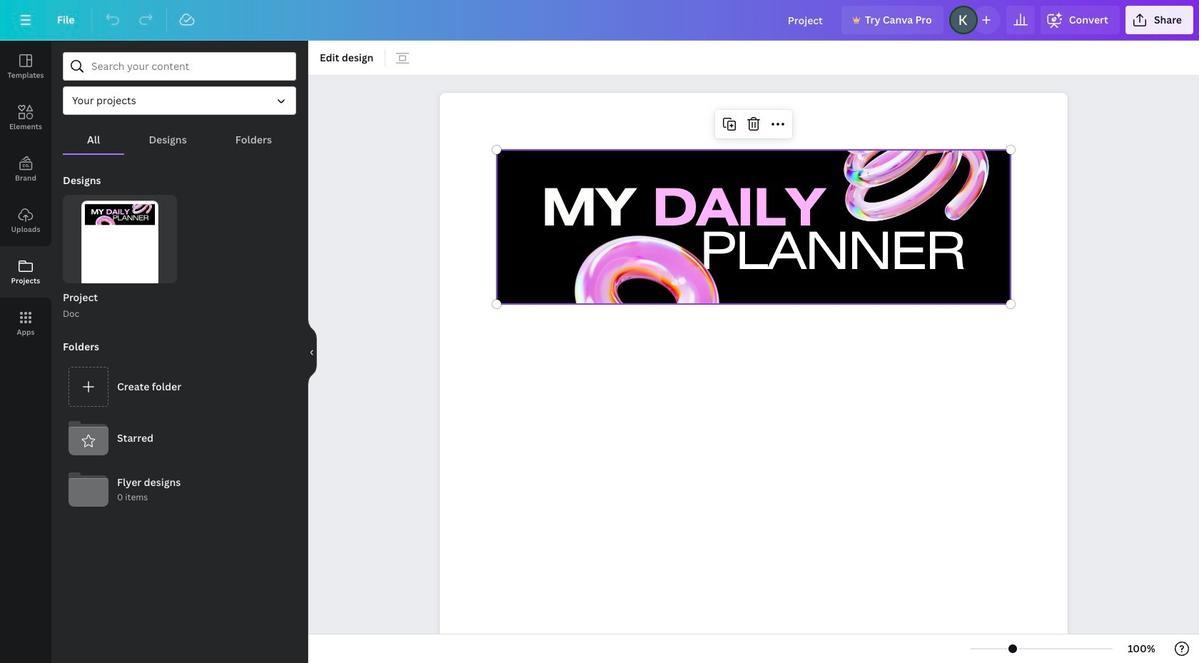 Task type: locate. For each thing, give the bounding box(es) containing it.
None text field
[[440, 85, 1068, 663]]

Search your content search field
[[91, 53, 287, 80]]

Select ownership filter button
[[63, 86, 296, 115]]

group
[[63, 195, 177, 321], [63, 195, 177, 309]]



Task type: vqa. For each thing, say whether or not it's contained in the screenshot.
'Prototype'
no



Task type: describe. For each thing, give the bounding box(es) containing it.
Zoom button
[[1118, 637, 1165, 660]]

hide image
[[308, 318, 317, 386]]

main menu bar
[[0, 0, 1199, 41]]

Design title text field
[[776, 6, 836, 34]]

side panel tab list
[[0, 41, 51, 349]]



